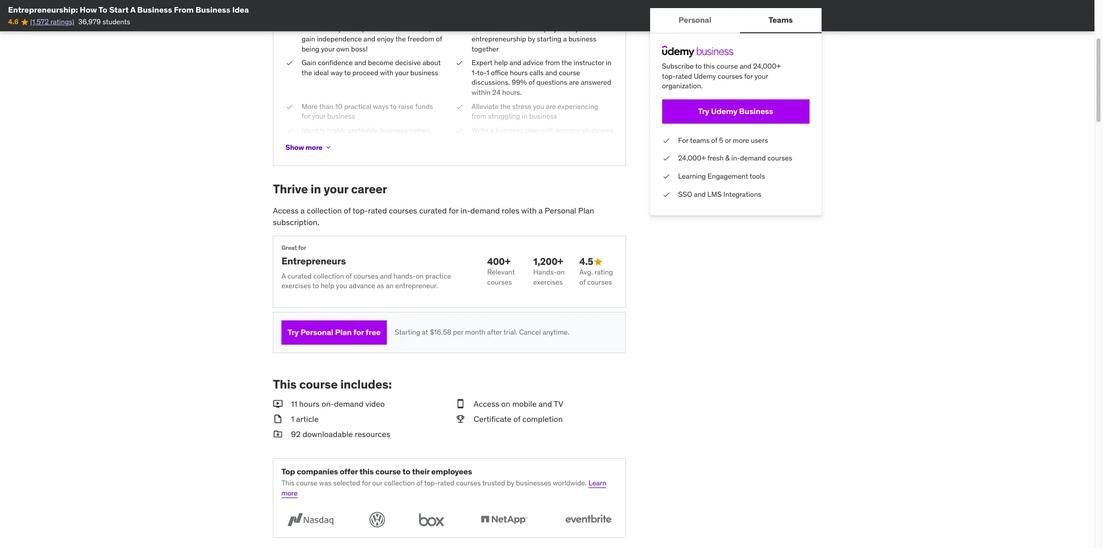 Task type: vqa. For each thing, say whether or not it's contained in the screenshot.
the Responsive
no



Task type: locate. For each thing, give the bounding box(es) containing it.
1 horizontal spatial hours
[[510, 68, 528, 77]]

1 vertical spatial curated
[[288, 271, 312, 280]]

udemy business image
[[663, 45, 734, 58]]

of up independence
[[345, 24, 351, 33]]

in down stress
[[522, 112, 528, 121]]

by right trusted
[[507, 478, 515, 487]]

hours right 11
[[299, 399, 320, 409]]

free
[[366, 327, 381, 337]]

in- inside access a collection of top-rated courses curated for in-demand roles with a personal plan subscription.
[[461, 205, 471, 216]]

you left advance
[[336, 281, 347, 290]]

and inside a-z roadmap of steps to start a business, gain independence and enjoy the freedom of being your own boss!
[[364, 34, 376, 43]]

1 horizontal spatial practice
[[576, 24, 602, 33]]

more for show more
[[306, 143, 323, 152]]

access up subscription.
[[273, 205, 299, 216]]

1 vertical spatial a
[[282, 271, 286, 280]]

with right roles
[[522, 205, 537, 216]]

show
[[286, 143, 304, 152]]

xsmall image up show
[[286, 125, 294, 135]]

hands-
[[394, 271, 416, 280]]

personal
[[679, 15, 712, 25], [545, 205, 577, 216], [301, 327, 333, 337]]

business left idea
[[196, 5, 231, 15]]

gain
[[302, 34, 315, 43]]

offer
[[340, 466, 358, 476]]

business inside alleviate the stress you are experiencing from struggling in business
[[529, 112, 557, 121]]

0 vertical spatial udemy
[[694, 71, 717, 81]]

0 horizontal spatial from
[[472, 112, 487, 121]]

from inside alleviate the stress you are experiencing from struggling in business
[[472, 112, 487, 121]]

1 horizontal spatial rated
[[438, 478, 455, 487]]

0 horizontal spatial in
[[311, 181, 321, 197]]

0 vertical spatial this
[[273, 376, 297, 392]]

demand down this course includes: on the bottom left
[[334, 399, 364, 409]]

fresh
[[708, 154, 724, 163]]

was
[[319, 478, 332, 487]]

to down udemy business image
[[696, 62, 702, 71]]

are left the answered
[[569, 78, 579, 87]]

from down alleviate
[[472, 112, 487, 121]]

1 vertical spatial 24,000+
[[679, 154, 706, 163]]

2 horizontal spatial on
[[557, 268, 565, 277]]

1 horizontal spatial more
[[306, 143, 323, 152]]

trusted
[[483, 478, 505, 487]]

course inside the subscribe to this course and 24,000+ top‑rated udemy courses for your organization.
[[717, 62, 739, 71]]

starting at $16.58 per month after trial. cancel anytime.
[[395, 328, 570, 337]]

0 horizontal spatial with
[[380, 68, 394, 77]]

the inside expert help and advice from the instructor in 1-to-1 office hours calls and course discussions. 99% of questions are answered within 24 hours.
[[562, 58, 572, 67]]

teams button
[[741, 8, 822, 32]]

1 horizontal spatial 1
[[487, 68, 489, 77]]

xsmall image left new:
[[456, 24, 464, 34]]

1 vertical spatial access
[[474, 399, 500, 409]]

course down companies
[[296, 478, 318, 487]]

2 vertical spatial with
[[522, 205, 537, 216]]

this inside the subscribe to this course and 24,000+ top‑rated udemy courses for your organization.
[[704, 62, 716, 71]]

your down than
[[312, 112, 326, 121]]

xsmall image inside show more button
[[325, 143, 333, 152]]

article
[[296, 414, 319, 424]]

1 vertical spatial are
[[546, 102, 556, 111]]

a up subscription.
[[301, 205, 305, 216]]

access inside access a collection of top-rated courses curated for in-demand roles with a personal plan subscription.
[[273, 205, 299, 216]]

this up 11
[[273, 376, 297, 392]]

1 horizontal spatial by
[[528, 34, 536, 43]]

help inside expert help and advice from the instructor in 1-to-1 office hours calls and course discussions. 99% of questions are answered within 24 hours.
[[494, 58, 508, 67]]

exercises down entrepreneurs link
[[282, 281, 311, 290]]

xsmall image for learning
[[663, 172, 671, 181]]

1 vertical spatial from
[[472, 112, 487, 121]]

certificate
[[474, 414, 512, 424]]

way
[[331, 68, 343, 77]]

you inside alleviate the stress you are experiencing from struggling in business
[[533, 102, 544, 111]]

more down top
[[282, 488, 298, 497]]

(1,572 ratings)
[[30, 17, 74, 26]]

1 horizontal spatial curated
[[419, 205, 447, 216]]

1 vertical spatial try
[[288, 327, 299, 337]]

and inside the subscribe to this course and 24,000+ top‑rated udemy courses for your organization.
[[740, 62, 752, 71]]

0 horizontal spatial practice
[[426, 271, 451, 280]]

collection down entrepreneurs
[[314, 271, 344, 280]]

access up certificate
[[474, 399, 500, 409]]

0 horizontal spatial a
[[130, 5, 136, 15]]

teams
[[691, 136, 710, 145]]

0 horizontal spatial exercises
[[282, 281, 311, 290]]

1 vertical spatial this
[[282, 478, 295, 487]]

1 vertical spatial small image
[[273, 413, 283, 425]]

than
[[319, 102, 334, 111]]

1 horizontal spatial in
[[522, 112, 528, 121]]

collection
[[307, 205, 342, 216], [314, 271, 344, 280], [384, 478, 415, 487]]

1 horizontal spatial in-
[[732, 154, 741, 163]]

help down entrepreneurs
[[321, 281, 334, 290]]

more inside show more button
[[306, 143, 323, 152]]

start
[[109, 5, 129, 15]]

on-
[[322, 399, 334, 409]]

on up the entrepreneur.
[[416, 271, 424, 280]]

0 vertical spatial collection
[[307, 205, 342, 216]]

being
[[302, 44, 320, 53]]

1 vertical spatial personal
[[545, 205, 577, 216]]

exercises inside great for entrepreneurs a curated collection of courses and hands-on practice exercises to help you advance as an entrepreneur.
[[282, 281, 311, 290]]

thrive
[[273, 181, 308, 197]]

0 vertical spatial small image
[[594, 257, 604, 267]]

are down questions at top
[[546, 102, 556, 111]]

in right thrive
[[311, 181, 321, 197]]

0 horizontal spatial business
[[137, 5, 172, 15]]

your inside gain confidence and become decisive about the ideal way to proceed with your business
[[395, 68, 409, 77]]

the up the struggling
[[500, 102, 511, 111]]

0 vertical spatial curated
[[419, 205, 447, 216]]

to left their
[[403, 466, 411, 476]]

and up questions at top
[[546, 68, 557, 77]]

1
[[487, 68, 489, 77], [291, 414, 294, 424]]

demand up tools on the right
[[741, 154, 766, 163]]

small image inside thrive in your career element
[[594, 257, 604, 267]]

a inside a-z roadmap of steps to start a business, gain independence and enjoy the freedom of being your own boss!
[[396, 24, 400, 33]]

to left raise
[[390, 102, 397, 111]]

top- down career
[[353, 205, 368, 216]]

access for access a collection of top-rated courses curated for in-demand roles with a personal plan subscription.
[[273, 205, 299, 216]]

0 horizontal spatial top-
[[353, 205, 368, 216]]

of down avg.
[[580, 277, 586, 287]]

avg.
[[580, 268, 593, 277]]

an
[[386, 281, 394, 290]]

2 horizontal spatial in
[[606, 58, 612, 67]]

this
[[704, 62, 716, 71], [360, 466, 374, 476]]

1 vertical spatial rated
[[438, 478, 455, 487]]

boss!
[[351, 44, 368, 53]]

1 horizontal spatial from
[[545, 58, 560, 67]]

demand
[[741, 154, 766, 163], [471, 205, 500, 216], [334, 399, 364, 409]]

24,000+ down teams button
[[754, 62, 781, 71]]

from
[[174, 5, 194, 15]]

are inside alleviate the stress you are experiencing from struggling in business
[[546, 102, 556, 111]]

to inside 'more than 10 practical ways to raise funds for your business'
[[390, 102, 397, 111]]

0 horizontal spatial help
[[321, 281, 334, 290]]

in- left roles
[[461, 205, 471, 216]]

of inside great for entrepreneurs a curated collection of courses and hands-on practice exercises to help you advance as an entrepreneur.
[[346, 271, 352, 280]]

0 vertical spatial demand
[[741, 154, 766, 163]]

small image left 92
[[273, 429, 283, 440]]

and up an
[[380, 271, 392, 280]]

xsmall image down the highly
[[325, 143, 333, 152]]

to right 'way'
[[344, 68, 351, 77]]

the inside gain confidence and become decisive about the ideal way to proceed with your business
[[302, 68, 312, 77]]

access for access on mobile and tv
[[474, 399, 500, 409]]

24,000+ up learning
[[679, 154, 706, 163]]

this down top
[[282, 478, 295, 487]]

of down access on mobile and tv
[[514, 414, 521, 424]]

expert help and advice from the instructor in 1-to-1 office hours calls and course discussions. 99% of questions are answered within 24 hours.
[[472, 58, 612, 97]]

for inside 'more than 10 practical ways to raise funds for your business'
[[302, 112, 310, 121]]

0 horizontal spatial access
[[273, 205, 299, 216]]

of right freedom
[[436, 34, 442, 43]]

the inside alleviate the stress you are experiencing from struggling in business
[[500, 102, 511, 111]]

0 vertical spatial are
[[569, 78, 579, 87]]

1 horizontal spatial help
[[494, 58, 508, 67]]

how
[[80, 5, 97, 15]]

in
[[606, 58, 612, 67], [522, 112, 528, 121], [311, 181, 321, 197]]

curated inside access a collection of top-rated courses curated for in-demand roles with a personal plan subscription.
[[419, 205, 447, 216]]

(1,572
[[30, 17, 49, 26]]

1 horizontal spatial on
[[502, 399, 511, 409]]

0 vertical spatial rated
[[368, 205, 387, 216]]

of up advance
[[346, 271, 352, 280]]

questions
[[537, 78, 568, 87]]

xsmall image for for
[[663, 136, 671, 146]]

xsmall image for gain
[[286, 58, 294, 68]]

your inside 'more than 10 practical ways to raise funds for your business'
[[312, 112, 326, 121]]

your inside a-z roadmap of steps to start a business, gain independence and enjoy the freedom of being your own boss!
[[321, 44, 335, 53]]

1 vertical spatial udemy
[[712, 106, 738, 116]]

your inside write a business plan with winning strategies that prepare your business for growth
[[513, 135, 526, 144]]

you right stress
[[533, 102, 544, 111]]

1 horizontal spatial access
[[474, 399, 500, 409]]

1 horizontal spatial are
[[569, 78, 579, 87]]

0 horizontal spatial more
[[282, 488, 298, 497]]

and up proceed
[[355, 58, 366, 67]]

the
[[396, 34, 406, 43], [562, 58, 572, 67], [302, 68, 312, 77], [500, 102, 511, 111]]

per
[[453, 328, 464, 337]]

udemy up for teams of 5 or more users
[[712, 106, 738, 116]]

course up questions at top
[[559, 68, 580, 77]]

this course includes:
[[273, 376, 392, 392]]

0 vertical spatial this
[[704, 62, 716, 71]]

collection inside access a collection of top-rated courses curated for in-demand roles with a personal plan subscription.
[[307, 205, 342, 216]]

plan inside access a collection of top-rated courses curated for in-demand roles with a personal plan subscription.
[[578, 205, 594, 216]]

practice right project
[[576, 24, 602, 33]]

1 vertical spatial demand
[[471, 205, 500, 216]]

1 horizontal spatial this
[[704, 62, 716, 71]]

instructor
[[574, 58, 604, 67]]

xsmall image left sso
[[663, 190, 671, 199]]

a-z roadmap of steps to start a business, gain independence and enjoy the freedom of being your own boss!
[[302, 24, 442, 53]]

practice inside great for entrepreneurs a curated collection of courses and hands-on practice exercises to help you advance as an entrepreneur.
[[426, 271, 451, 280]]

a right roles
[[539, 205, 543, 216]]

1 horizontal spatial plan
[[578, 205, 594, 216]]

2 horizontal spatial with
[[541, 125, 554, 135]]

0 vertical spatial in-
[[732, 154, 741, 163]]

help
[[494, 58, 508, 67], [321, 281, 334, 290]]

strategies
[[582, 125, 614, 135]]

0 horizontal spatial curated
[[288, 271, 312, 280]]

this up our
[[360, 466, 374, 476]]

of down the thrive in your career
[[344, 205, 351, 216]]

of inside access a collection of top-rated courses curated for in-demand roles with a personal plan subscription.
[[344, 205, 351, 216]]

for inside access a collection of top-rated courses curated for in-demand roles with a personal plan subscription.
[[449, 205, 459, 216]]

0 vertical spatial in
[[606, 58, 612, 67]]

practice up the entrepreneur.
[[426, 271, 451, 280]]

niches,
[[409, 125, 432, 135]]

1,200+
[[534, 256, 564, 268]]

1 horizontal spatial personal
[[545, 205, 577, 216]]

their
[[412, 466, 430, 476]]

a down project
[[563, 34, 567, 43]]

0 horizontal spatial by
[[507, 478, 515, 487]]

xsmall image left more
[[286, 102, 294, 112]]

24,000+
[[754, 62, 781, 71], [679, 154, 706, 163]]

your left own
[[321, 44, 335, 53]]

a inside new: interactive class project to practice entrepreneurship by starting a business together
[[563, 34, 567, 43]]

access on mobile and tv
[[474, 399, 564, 409]]

your right increase
[[425, 145, 438, 154]]

top- down their
[[424, 478, 438, 487]]

tab list
[[650, 8, 822, 33]]

on left avg.
[[557, 268, 565, 277]]

udemy up organization.
[[694, 71, 717, 81]]

with right plan
[[541, 125, 554, 135]]

funds
[[415, 102, 433, 111]]

help inside great for entrepreneurs a curated collection of courses and hands-on practice exercises to help you advance as an entrepreneur.
[[321, 281, 334, 290]]

at
[[422, 328, 428, 337]]

xsmall image left a-
[[286, 24, 294, 34]]

xsmall image for a-
[[286, 24, 294, 34]]

the left instructor
[[562, 58, 572, 67]]

small image
[[273, 398, 283, 409], [456, 398, 466, 409], [456, 413, 466, 425]]

0 horizontal spatial on
[[416, 271, 424, 280]]

rated down career
[[368, 205, 387, 216]]

for inside write a business plan with winning strategies that prepare your business for growth
[[557, 135, 566, 144]]

alleviate
[[472, 102, 499, 111]]

1 horizontal spatial 24,000+
[[754, 62, 781, 71]]

1 left article
[[291, 414, 294, 424]]

xsmall image
[[456, 58, 464, 68], [456, 102, 464, 112], [286, 125, 294, 135], [456, 125, 464, 135], [663, 136, 671, 146], [663, 154, 671, 163]]

and
[[364, 34, 376, 43], [355, 58, 366, 67], [510, 58, 522, 67], [740, 62, 752, 71], [546, 68, 557, 77], [393, 135, 405, 144], [695, 190, 706, 199], [380, 271, 392, 280], [539, 399, 552, 409]]

and up increase
[[393, 135, 405, 144]]

and inside great for entrepreneurs a curated collection of courses and hands-on practice exercises to help you advance as an entrepreneur.
[[380, 271, 392, 280]]

on left mobile
[[502, 399, 511, 409]]

a right start
[[130, 5, 136, 15]]

rated
[[368, 205, 387, 216], [438, 478, 455, 487]]

2 horizontal spatial business
[[740, 106, 774, 116]]

steps
[[353, 24, 370, 33]]

identify
[[302, 125, 326, 135]]

xsmall image for 24,000+
[[663, 154, 671, 163]]

plan
[[578, 205, 594, 216], [335, 327, 352, 337]]

courses inside 'avg. rating of courses'
[[588, 277, 612, 287]]

sso
[[679, 190, 693, 199]]

business up plan
[[529, 112, 557, 121]]

from inside expert help and advice from the instructor in 1-to-1 office hours calls and course discussions. 99% of questions are answered within 24 hours.
[[545, 58, 560, 67]]

from
[[545, 58, 560, 67], [472, 112, 487, 121]]

0 horizontal spatial try
[[288, 327, 299, 337]]

0 horizontal spatial you
[[336, 281, 347, 290]]

companies
[[297, 466, 338, 476]]

a
[[130, 5, 136, 15], [282, 271, 286, 280]]

the right enjoy
[[396, 34, 406, 43]]

0 horizontal spatial hours
[[299, 399, 320, 409]]

1 vertical spatial collection
[[314, 271, 344, 280]]

more right or
[[734, 136, 750, 145]]

0 vertical spatial hours
[[510, 68, 528, 77]]

1 vertical spatial help
[[321, 281, 334, 290]]

0 horizontal spatial plan
[[335, 327, 352, 337]]

small image up the rating
[[594, 257, 604, 267]]

1 horizontal spatial try
[[699, 106, 710, 116]]

more up profits
[[306, 143, 323, 152]]

of
[[345, 24, 351, 33], [436, 34, 442, 43], [529, 78, 535, 87], [712, 136, 718, 145], [344, 205, 351, 216], [346, 271, 352, 280], [580, 277, 586, 287], [514, 414, 521, 424], [417, 478, 423, 487]]

small image left 1 article on the bottom of page
[[273, 413, 283, 425]]

exercises inside 1,200+ hands-on exercises
[[534, 277, 563, 287]]

and left 'advice'
[[510, 58, 522, 67]]

0 vertical spatial help
[[494, 58, 508, 67]]

400+ relevant courses
[[487, 256, 515, 287]]

a up prepare
[[490, 125, 494, 135]]

2 vertical spatial small image
[[273, 429, 283, 440]]

you
[[533, 102, 544, 111], [336, 281, 347, 290]]

1 vertical spatial this
[[360, 466, 374, 476]]

0 vertical spatial by
[[528, 34, 536, 43]]

more inside 'learn more'
[[282, 488, 298, 497]]

1 vertical spatial practice
[[426, 271, 451, 280]]

thrive in your career element
[[273, 181, 626, 353]]

netapp image
[[475, 510, 533, 529]]

xsmall image left for
[[663, 136, 671, 146]]

try inside thrive in your career element
[[288, 327, 299, 337]]

xsmall image left 1-
[[456, 58, 464, 68]]

1 horizontal spatial exercises
[[534, 277, 563, 287]]

1 vertical spatial in-
[[461, 205, 471, 216]]

xsmall image left alleviate
[[456, 102, 464, 112]]

the inside a-z roadmap of steps to start a business, gain independence and enjoy the freedom of being your own boss!
[[396, 34, 406, 43]]

to inside great for entrepreneurs a curated collection of courses and hands-on practice exercises to help you advance as an entrepreneur.
[[313, 281, 319, 290]]

business down "about"
[[411, 68, 438, 77]]

collection right our
[[384, 478, 415, 487]]

to inside the subscribe to this course and 24,000+ top‑rated udemy courses for your organization.
[[696, 62, 702, 71]]

curated
[[419, 205, 447, 216], [288, 271, 312, 280]]

udemy
[[694, 71, 717, 81], [712, 106, 738, 116]]

for
[[745, 71, 753, 81], [302, 112, 310, 121], [557, 135, 566, 144], [449, 205, 459, 216], [298, 244, 306, 251], [354, 327, 364, 337], [362, 478, 371, 487]]

1 horizontal spatial with
[[522, 205, 537, 216]]

2 horizontal spatial personal
[[679, 15, 712, 25]]

1 up discussions.
[[487, 68, 489, 77]]

decisive
[[395, 58, 421, 67]]

small image
[[594, 257, 604, 267], [273, 413, 283, 425], [273, 429, 283, 440]]

0 horizontal spatial personal
[[301, 327, 333, 337]]

the down gain
[[302, 68, 312, 77]]

course down udemy business image
[[717, 62, 739, 71]]

a right start on the top
[[396, 24, 400, 33]]

2 horizontal spatial demand
[[741, 154, 766, 163]]

from right 'advice'
[[545, 58, 560, 67]]

0 vertical spatial personal
[[679, 15, 712, 25]]

your up the try udemy business
[[755, 71, 769, 81]]

businesses
[[516, 478, 551, 487]]

you inside great for entrepreneurs a curated collection of courses and hands-on practice exercises to help you advance as an entrepreneur.
[[336, 281, 347, 290]]

this for this course was selected for our collection of top-rated courses trusted by businesses worldwide.
[[282, 478, 295, 487]]

rating
[[595, 268, 613, 277]]

udemy inside the subscribe to this course and 24,000+ top‑rated udemy courses for your organization.
[[694, 71, 717, 81]]

business
[[137, 5, 172, 15], [196, 5, 231, 15], [740, 106, 774, 116]]

0 vertical spatial practice
[[576, 24, 602, 33]]

to right 'them'
[[388, 145, 395, 154]]

1 vertical spatial by
[[507, 478, 515, 487]]

1-
[[472, 68, 477, 77]]

to right project
[[568, 24, 574, 33]]

your inside identify highly profitable business niches, develop new business ideas, and continuously improve them to increase your profits
[[425, 145, 438, 154]]

1 horizontal spatial top-
[[424, 478, 438, 487]]

a-
[[302, 24, 309, 33]]

practical
[[344, 102, 372, 111]]

collection down the thrive in your career
[[307, 205, 342, 216]]

for inside great for entrepreneurs a curated collection of courses and hands-on practice exercises to help you advance as an entrepreneur.
[[298, 244, 306, 251]]

1 vertical spatial 1
[[291, 414, 294, 424]]

1 article
[[291, 414, 319, 424]]

to inside gain confidence and become decisive about the ideal way to proceed with your business
[[344, 68, 351, 77]]

xsmall image left write at the top left of page
[[456, 125, 464, 135]]

for inside the subscribe to this course and 24,000+ top‑rated udemy courses for your organization.
[[745, 71, 753, 81]]

top companies offer this course to their employees
[[282, 466, 472, 476]]

rated inside access a collection of top-rated courses curated for in-demand roles with a personal plan subscription.
[[368, 205, 387, 216]]

write
[[472, 125, 489, 135]]

in inside alleviate the stress you are experiencing from struggling in business
[[522, 112, 528, 121]]

0 vertical spatial with
[[380, 68, 394, 77]]

0 horizontal spatial rated
[[368, 205, 387, 216]]

xsmall image
[[286, 24, 294, 34], [456, 24, 464, 34], [286, 58, 294, 68], [286, 102, 294, 112], [325, 143, 333, 152], [663, 172, 671, 181], [663, 190, 671, 199]]

in- right &
[[732, 154, 741, 163]]

0 vertical spatial plan
[[578, 205, 594, 216]]

box image
[[415, 510, 449, 529]]

on inside great for entrepreneurs a curated collection of courses and hands-on practice exercises to help you advance as an entrepreneur.
[[416, 271, 424, 280]]

or
[[725, 136, 732, 145]]

xsmall image left learning
[[663, 172, 671, 181]]

hours up 99%
[[510, 68, 528, 77]]

xsmall image for sso
[[663, 190, 671, 199]]

0 vertical spatial you
[[533, 102, 544, 111]]

winning
[[556, 125, 580, 135]]

of down calls
[[529, 78, 535, 87]]

0 vertical spatial 1
[[487, 68, 489, 77]]

top- inside access a collection of top-rated courses curated for in-demand roles with a personal plan subscription.
[[353, 205, 368, 216]]

engagement
[[708, 172, 749, 181]]



Task type: describe. For each thing, give the bounding box(es) containing it.
eventbrite image
[[560, 510, 618, 529]]

resources
[[355, 429, 390, 439]]

to inside a-z roadmap of steps to start a business, gain independence and enjoy the freedom of being your own boss!
[[371, 24, 378, 33]]

xsmall image for identify
[[286, 125, 294, 135]]

cancel
[[519, 328, 541, 337]]

2 horizontal spatial more
[[734, 136, 750, 145]]

400+
[[487, 256, 511, 268]]

4.5
[[580, 256, 594, 268]]

downloadable
[[303, 429, 353, 439]]

ideal
[[314, 68, 329, 77]]

entrepreneurs link
[[282, 255, 346, 267]]

nasdaq image
[[282, 510, 340, 529]]

course inside expert help and advice from the instructor in 1-to-1 office hours calls and course discussions. 99% of questions are answered within 24 hours.
[[559, 68, 580, 77]]

ways
[[373, 102, 389, 111]]

advance
[[349, 281, 375, 290]]

entrepreneurship: how to start a business from business idea
[[8, 5, 249, 15]]

highly
[[327, 125, 346, 135]]

top‑rated
[[663, 71, 693, 81]]

plan
[[525, 125, 539, 135]]

business inside gain confidence and become decisive about the ideal way to proceed with your business
[[411, 68, 438, 77]]

volkswagen image
[[366, 510, 388, 529]]

your left career
[[324, 181, 349, 197]]

on inside 1,200+ hands-on exercises
[[557, 268, 565, 277]]

continuously
[[302, 145, 342, 154]]

to-
[[477, 68, 487, 77]]

students
[[103, 17, 130, 26]]

collection inside great for entrepreneurs a curated collection of courses and hands-on practice exercises to help you advance as an entrepreneur.
[[314, 271, 344, 280]]

expert
[[472, 58, 493, 67]]

business up ideas,
[[380, 125, 408, 135]]

together
[[472, 44, 499, 53]]

write a business plan with winning strategies that prepare your business for growth
[[472, 125, 614, 144]]

them
[[370, 145, 387, 154]]

stress
[[512, 102, 532, 111]]

that
[[472, 135, 485, 144]]

in inside expert help and advice from the instructor in 1-to-1 office hours calls and course discussions. 99% of questions are answered within 24 hours.
[[606, 58, 612, 67]]

xsmall image for more
[[286, 102, 294, 112]]

small image for certificate of completion
[[456, 398, 466, 409]]

course up on-
[[299, 376, 338, 392]]

mobile
[[513, 399, 537, 409]]

more than 10 practical ways to raise funds for your business
[[302, 102, 433, 121]]

business inside 'more than 10 practical ways to raise funds for your business'
[[327, 112, 355, 121]]

business down plan
[[528, 135, 556, 144]]

courses inside the subscribe to this course and 24,000+ top‑rated udemy courses for your organization.
[[718, 71, 743, 81]]

office
[[491, 68, 509, 77]]

1 horizontal spatial business
[[196, 5, 231, 15]]

for
[[679, 136, 689, 145]]

sso and lms integrations
[[679, 190, 762, 199]]

advice
[[523, 58, 544, 67]]

demand inside access a collection of top-rated courses curated for in-demand roles with a personal plan subscription.
[[471, 205, 500, 216]]

discussions.
[[472, 78, 510, 87]]

as
[[377, 281, 384, 290]]

calls
[[530, 68, 544, 77]]

11 hours on-demand video
[[291, 399, 385, 409]]

1 vertical spatial top-
[[424, 478, 438, 487]]

and right sso
[[695, 190, 706, 199]]

0 horizontal spatial 1
[[291, 414, 294, 424]]

personal inside access a collection of top-rated courses curated for in-demand roles with a personal plan subscription.
[[545, 205, 577, 216]]

of left 5
[[712, 136, 718, 145]]

learn
[[589, 478, 607, 487]]

this for this course includes:
[[273, 376, 297, 392]]

try for try personal plan for free
[[288, 327, 299, 337]]

36,979
[[78, 17, 101, 26]]

tab list containing personal
[[650, 8, 822, 33]]

of inside expert help and advice from the instructor in 1-to-1 office hours calls and course discussions. 99% of questions are answered within 24 hours.
[[529, 78, 535, 87]]

hours inside expert help and advice from the instructor in 1-to-1 office hours calls and course discussions. 99% of questions are answered within 24 hours.
[[510, 68, 528, 77]]

practice inside new: interactive class project to practice entrepreneurship by starting a business together
[[576, 24, 602, 33]]

24,000+ inside the subscribe to this course and 24,000+ top‑rated udemy courses for your organization.
[[754, 62, 781, 71]]

courses inside 400+ relevant courses
[[487, 277, 512, 287]]

xsmall image for write
[[456, 125, 464, 135]]

small image for 92 downloadable resources
[[273, 429, 283, 440]]

try personal plan for free
[[288, 327, 381, 337]]

business down the struggling
[[496, 125, 524, 135]]

gain
[[302, 58, 316, 67]]

of down their
[[417, 478, 423, 487]]

organization.
[[663, 81, 703, 90]]

$16.58
[[430, 328, 452, 337]]

0 vertical spatial a
[[130, 5, 136, 15]]

gain confidence and become decisive about the ideal way to proceed with your business
[[302, 58, 441, 77]]

courses inside great for entrepreneurs a curated collection of courses and hands-on practice exercises to help you advance as an entrepreneur.
[[354, 271, 378, 280]]

starting
[[395, 328, 420, 337]]

interactive
[[491, 24, 525, 33]]

&
[[726, 154, 730, 163]]

a inside write a business plan with winning strategies that prepare your business for growth
[[490, 125, 494, 135]]

great
[[282, 244, 297, 251]]

1 vertical spatial plan
[[335, 327, 352, 337]]

and inside identify highly profitable business niches, develop new business ideas, and continuously improve them to increase your profits
[[393, 135, 405, 144]]

ratings)
[[51, 17, 74, 26]]

courses inside access a collection of top-rated courses curated for in-demand roles with a personal plan subscription.
[[389, 205, 417, 216]]

0 horizontal spatial 24,000+
[[679, 154, 706, 163]]

small image for 1 article
[[273, 413, 283, 425]]

z
[[309, 24, 313, 33]]

course up our
[[376, 466, 401, 476]]

anytime.
[[543, 328, 570, 337]]

struggling
[[488, 112, 520, 121]]

raise
[[399, 102, 414, 111]]

start
[[379, 24, 394, 33]]

are inside expert help and advice from the instructor in 1-to-1 office hours calls and course discussions. 99% of questions are answered within 24 hours.
[[569, 78, 579, 87]]

try udemy business link
[[663, 99, 810, 124]]

0 horizontal spatial this
[[360, 466, 374, 476]]

teams
[[769, 15, 793, 25]]

entrepreneurship
[[472, 34, 526, 43]]

1 vertical spatial hours
[[299, 399, 320, 409]]

with inside access a collection of top-rated courses curated for in-demand roles with a personal plan subscription.
[[522, 205, 537, 216]]

show more
[[286, 143, 323, 152]]

more for learn more
[[282, 488, 298, 497]]

subscribe
[[663, 62, 694, 71]]

subscription.
[[273, 217, 319, 227]]

this course was selected for our collection of top-rated courses trusted by businesses worldwide.
[[282, 478, 587, 487]]

1 inside expert help and advice from the instructor in 1-to-1 office hours calls and course discussions. 99% of questions are answered within 24 hours.
[[487, 68, 489, 77]]

1,200+ hands-on exercises
[[534, 256, 565, 287]]

trial.
[[504, 328, 518, 337]]

personal inside button
[[679, 15, 712, 25]]

video
[[366, 399, 385, 409]]

xsmall image for alleviate
[[456, 102, 464, 112]]

36,979 students
[[78, 17, 130, 26]]

alleviate the stress you are experiencing from struggling in business
[[472, 102, 599, 121]]

show more button
[[286, 137, 333, 158]]

business inside new: interactive class project to practice entrepreneurship by starting a business together
[[569, 34, 597, 43]]

about
[[423, 58, 441, 67]]

by inside new: interactive class project to practice entrepreneurship by starting a business together
[[528, 34, 536, 43]]

with inside write a business plan with winning strategies that prepare your business for growth
[[541, 125, 554, 135]]

develop
[[302, 135, 327, 144]]

subscribe to this course and 24,000+ top‑rated udemy courses for your organization.
[[663, 62, 781, 90]]

try for try udemy business
[[699, 106, 710, 116]]

udemy inside try udemy business link
[[712, 106, 738, 116]]

business up improve
[[343, 135, 371, 144]]

prepare
[[486, 135, 511, 144]]

growth
[[568, 135, 590, 144]]

curated inside great for entrepreneurs a curated collection of courses and hands-on practice exercises to help you advance as an entrepreneur.
[[288, 271, 312, 280]]

2 vertical spatial personal
[[301, 327, 333, 337]]

24,000+ fresh & in-demand courses
[[679, 154, 793, 163]]

project
[[544, 24, 566, 33]]

to inside identify highly profitable business niches, develop new business ideas, and continuously improve them to increase your profits
[[388, 145, 395, 154]]

a inside great for entrepreneurs a curated collection of courses and hands-on practice exercises to help you advance as an entrepreneur.
[[282, 271, 286, 280]]

xsmall image for expert
[[456, 58, 464, 68]]

with inside gain confidence and become decisive about the ideal way to proceed with your business
[[380, 68, 394, 77]]

users
[[751, 136, 769, 145]]

2 vertical spatial in
[[311, 181, 321, 197]]

2 vertical spatial demand
[[334, 399, 364, 409]]

to inside new: interactive class project to practice entrepreneurship by starting a business together
[[568, 24, 574, 33]]

your inside the subscribe to this course and 24,000+ top‑rated udemy courses for your organization.
[[755, 71, 769, 81]]

integrations
[[724, 190, 762, 199]]

business,
[[401, 24, 431, 33]]

career
[[351, 181, 387, 197]]

2 vertical spatial collection
[[384, 478, 415, 487]]

small image for 1 article
[[273, 398, 283, 409]]

entrepreneurs
[[282, 255, 346, 267]]

of inside 'avg. rating of courses'
[[580, 277, 586, 287]]

and inside gain confidence and become decisive about the ideal way to proceed with your business
[[355, 58, 366, 67]]

starting
[[537, 34, 562, 43]]

xsmall image for new:
[[456, 24, 464, 34]]

and left tv
[[539, 399, 552, 409]]



